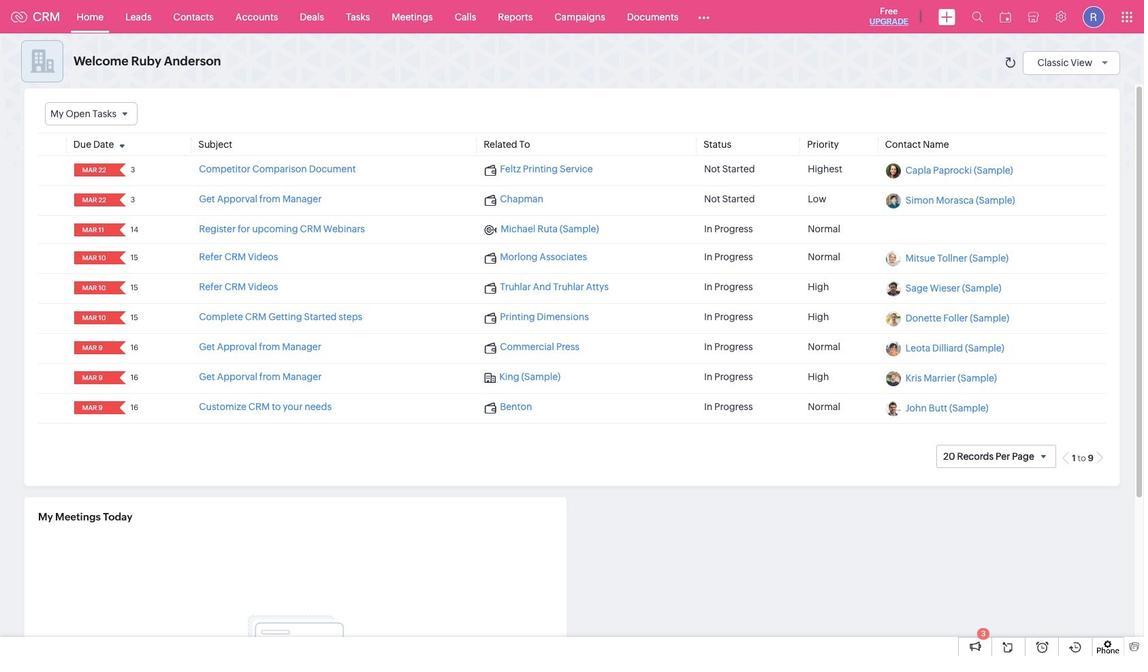 Task type: describe. For each thing, give the bounding box(es) containing it.
create menu image
[[939, 9, 956, 25]]

search element
[[964, 0, 992, 33]]

logo image
[[11, 11, 27, 22]]

profile image
[[1083, 6, 1105, 28]]

calendar image
[[1000, 11, 1012, 22]]

create menu element
[[931, 0, 964, 33]]

search image
[[972, 11, 984, 22]]

Other Modules field
[[690, 6, 719, 28]]



Task type: vqa. For each thing, say whether or not it's contained in the screenshot.
List Box
no



Task type: locate. For each thing, give the bounding box(es) containing it.
None field
[[45, 102, 138, 126], [78, 164, 110, 177], [78, 194, 110, 207], [78, 224, 110, 237], [78, 252, 110, 265], [78, 282, 110, 295], [78, 312, 110, 324], [78, 342, 110, 354], [78, 372, 110, 384], [78, 401, 110, 414], [45, 102, 138, 126], [78, 164, 110, 177], [78, 194, 110, 207], [78, 224, 110, 237], [78, 252, 110, 265], [78, 282, 110, 295], [78, 312, 110, 324], [78, 342, 110, 354], [78, 372, 110, 384], [78, 401, 110, 414]]

profile element
[[1075, 0, 1113, 33]]



